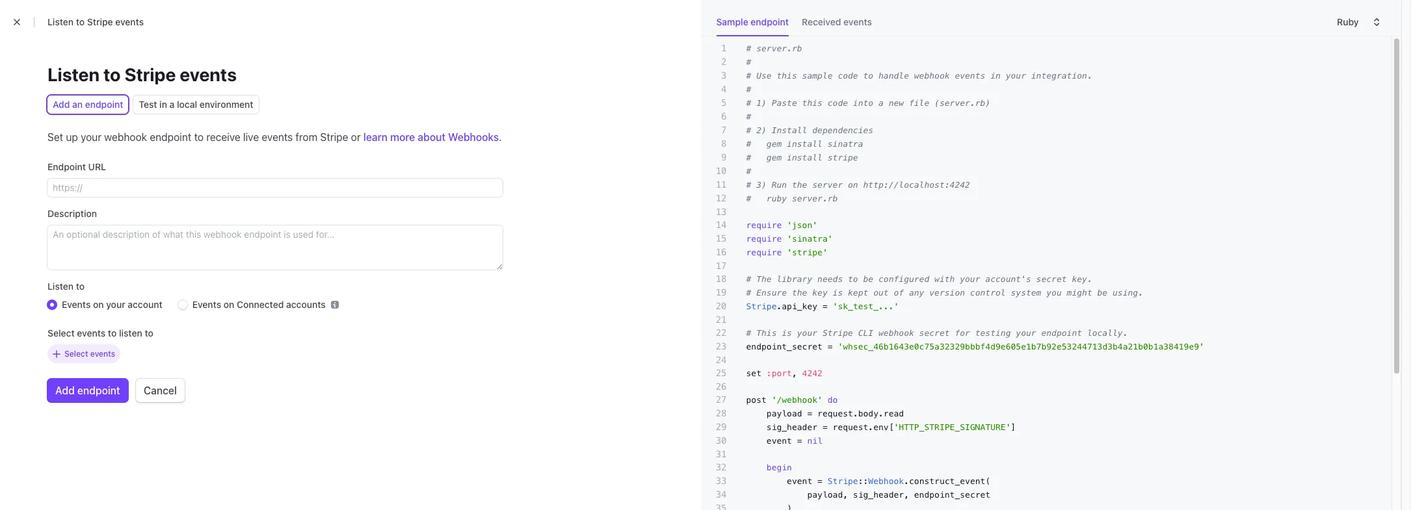 Task type: vqa. For each thing, say whether or not it's contained in the screenshot.


Task type: describe. For each thing, give the bounding box(es) containing it.
this
[[757, 329, 777, 338]]

paste
[[772, 98, 797, 108]]

webhook
[[869, 477, 904, 487]]

0 vertical spatial server.rb
[[757, 44, 803, 53]]

your down api_key
[[797, 329, 818, 338]]

select for select events to listen to
[[47, 328, 75, 339]]

on for events on your account
[[93, 299, 104, 310]]

1 listen from the top
[[47, 16, 74, 27]]

environment
[[200, 99, 253, 110]]

do
[[828, 396, 838, 405]]

control
[[971, 288, 1006, 298]]

events for events on your account
[[62, 299, 91, 310]]

any
[[909, 288, 925, 298]]

7 # from the top
[[747, 126, 752, 135]]

(
[[986, 477, 991, 487]]

on inside # server.rb # # use this sample code to handle webhook events in your integration. # # 1) paste this code into a new file (server.rb) # # 2) install dependencies #   gem install sinatra #   gem install stripe # # 3) run the server on http://localhost:4242 #   ruby server.rb
[[848, 180, 859, 190]]

2 horizontal spatial ,
[[904, 491, 909, 500]]

2 : from the left
[[864, 477, 869, 487]]

# server.rb # # use this sample code to handle webhook events in your integration. # # 1) paste this code into a new file (server.rb) # # 2) install dependencies #   gem install sinatra #   gem install stripe # # 3) run the server on http://localhost:4242 #   ruby server.rb
[[747, 44, 1093, 204]]

webhooks
[[448, 131, 499, 143]]

http://localhost:4242
[[864, 180, 971, 190]]

with
[[935, 275, 955, 284]]

1 # from the top
[[747, 44, 752, 53]]

= inside # the library needs to be configured with your account's secret key. # ensure the key is kept out of any version control system you might be using. stripe . api_key = 'sk_test_...'
[[823, 302, 828, 312]]

12 # from the top
[[747, 194, 752, 204]]

out
[[874, 288, 889, 298]]

= inside begin event = stripe : : webhook . construct_event ( payload , sig_header , endpoint_secret
[[818, 477, 823, 487]]

of
[[894, 288, 904, 298]]

cancel
[[144, 385, 177, 397]]

1 install from the top
[[787, 139, 823, 149]]

your left account
[[106, 299, 125, 310]]

integration.
[[1032, 71, 1093, 81]]

cli
[[859, 329, 874, 338]]

10 # from the top
[[747, 167, 752, 176]]

endpoint down local
[[150, 131, 192, 143]]

is inside # the library needs to be configured with your account's secret key. # ensure the key is kept out of any version control system you might be using. stripe . api_key = 'sk_test_...'
[[833, 288, 843, 298]]

endpoint right an
[[85, 99, 123, 110]]

1 : from the left
[[859, 477, 864, 487]]

'http_stripe_signature'
[[894, 423, 1011, 433]]

received
[[802, 16, 841, 27]]

accounts
[[286, 299, 326, 310]]

account's
[[986, 275, 1032, 284]]

received events button
[[802, 13, 880, 36]]

2)
[[757, 126, 767, 135]]

run
[[772, 180, 787, 190]]

server
[[813, 180, 843, 190]]

env
[[874, 423, 889, 433]]

0 vertical spatial code
[[838, 71, 859, 81]]

select events
[[64, 349, 115, 359]]

endpoint inside add endpoint button
[[77, 385, 120, 397]]

sample
[[717, 16, 749, 27]]

use
[[757, 71, 772, 81]]

listen for add an endpoint
[[47, 64, 100, 85]]

your right up
[[81, 131, 102, 143]]

add endpoint
[[55, 385, 120, 397]]

key
[[813, 288, 828, 298]]

url
[[88, 161, 106, 172]]

you
[[1047, 288, 1062, 298]]

receive
[[206, 131, 241, 143]]

secret inside # the library needs to be configured with your account's secret key. # ensure the key is kept out of any version control system you might be using. stripe . api_key = 'sk_test_...'
[[1037, 275, 1067, 284]]

. inside # the library needs to be configured with your account's secret key. # ensure the key is kept out of any version control system you might be using. stripe . api_key = 'sk_test_...'
[[777, 302, 782, 312]]

account
[[128, 299, 162, 310]]

read
[[884, 409, 904, 419]]

4 # from the top
[[747, 85, 752, 94]]

file
[[909, 98, 930, 108]]

0 horizontal spatial in
[[160, 99, 167, 110]]

= up nil
[[823, 423, 828, 433]]

learn
[[364, 131, 388, 143]]

using.
[[1113, 288, 1144, 298]]

needs
[[818, 275, 843, 284]]

webhook inside # server.rb # # use this sample code to handle webhook events in your integration. # # 1) paste this code into a new file (server.rb) # # 2) install dependencies #   gem install sinatra #   gem install stripe # # 3) run the server on http://localhost:4242 #   ruby server.rb
[[915, 71, 950, 81]]

ensure
[[757, 288, 787, 298]]

the inside # the library needs to be configured with your account's secret key. # ensure the key is kept out of any version control system you might be using. stripe . api_key = 'sk_test_...'
[[792, 288, 808, 298]]

payload inside begin event = stripe : : webhook . construct_event ( payload , sig_header , endpoint_secret
[[808, 491, 843, 500]]

sample
[[803, 71, 833, 81]]

3)
[[757, 180, 767, 190]]

local
[[177, 99, 197, 110]]

3 # from the top
[[747, 71, 752, 81]]

is inside the # this is your stripe cli webhook secret for testing your endpoint locally. endpoint_secret = 'whsec_46b1643e0c75a32329bbbf4d9e605e1b7b92e53244713d3b4a21b0b1a38419e9'
[[782, 329, 792, 338]]

0 horizontal spatial a
[[170, 99, 175, 110]]

13 # from the top
[[747, 275, 752, 284]]

require 'json' require 'sinatra' require 'stripe'
[[747, 221, 833, 258]]

5 # from the top
[[747, 98, 752, 108]]

9 # from the top
[[747, 153, 752, 163]]

new
[[889, 98, 904, 108]]

for
[[955, 329, 971, 338]]

'/webhook'
[[772, 396, 823, 405]]

endpoint inside sample endpoint button
[[751, 16, 789, 27]]

2 listen to stripe events from the top
[[47, 64, 237, 85]]

endpoint url
[[47, 161, 106, 172]]

add endpoint button
[[47, 379, 128, 403]]

events on your account
[[62, 299, 162, 310]]

configured
[[879, 275, 930, 284]]

set
[[47, 131, 63, 143]]

api_key
[[782, 302, 818, 312]]

key.
[[1072, 275, 1093, 284]]

stripe
[[828, 153, 859, 163]]

connected
[[237, 299, 284, 310]]

3 require from the top
[[747, 248, 782, 258]]

1 gem from the top
[[767, 139, 782, 149]]

endpoint
[[47, 161, 86, 172]]

'json'
[[787, 221, 818, 230]]

begin
[[767, 463, 792, 473]]

or
[[351, 131, 361, 143]]

event inside post '/webhook' do payload = request . body . read sig_header = request . env [ 'http_stripe_signature' ] event = nil
[[767, 437, 792, 446]]

1 require from the top
[[747, 221, 782, 230]]

0 horizontal spatial ,
[[792, 369, 797, 379]]

up
[[66, 131, 78, 143]]

14 # from the top
[[747, 288, 752, 298]]

1 horizontal spatial be
[[1098, 288, 1108, 298]]



Task type: locate. For each thing, give the bounding box(es) containing it.
endpoint_secret down this
[[747, 342, 823, 352]]

payload down nil
[[808, 491, 843, 500]]

(server.rb)
[[935, 98, 991, 108]]

testing
[[976, 329, 1011, 338]]

0 horizontal spatial events
[[62, 299, 91, 310]]

server.rb up use
[[757, 44, 803, 53]]

2 listen from the top
[[47, 64, 100, 85]]

listen
[[47, 16, 74, 27], [47, 64, 100, 85], [47, 281, 74, 292]]

1 horizontal spatial events
[[192, 299, 221, 310]]

1 horizontal spatial on
[[224, 299, 234, 310]]

webhook inside the # this is your stripe cli webhook secret for testing your endpoint locally. endpoint_secret = 'whsec_46b1643e0c75a32329bbbf4d9e605e1b7b92e53244713d3b4a21b0b1a38419e9'
[[879, 329, 915, 338]]

add
[[53, 99, 70, 110], [55, 385, 75, 397]]

2 install from the top
[[787, 153, 823, 163]]

1)
[[757, 98, 767, 108]]

0 horizontal spatial secret
[[920, 329, 950, 338]]

add for add an endpoint
[[53, 99, 70, 110]]

sig_header down webhook at the right bottom of page
[[853, 491, 904, 500]]

webhook down test
[[104, 131, 147, 143]]

more
[[390, 131, 415, 143]]

1 horizontal spatial this
[[803, 98, 823, 108]]

payload down '/webhook'
[[767, 409, 803, 419]]

in up (server.rb)
[[991, 71, 1001, 81]]

2 the from the top
[[792, 288, 808, 298]]

1 vertical spatial sig_header
[[853, 491, 904, 500]]

0 vertical spatial payload
[[767, 409, 803, 419]]

select down select events to listen to
[[64, 349, 88, 359]]

0 horizontal spatial this
[[777, 71, 797, 81]]

library
[[777, 275, 813, 284]]

might
[[1067, 288, 1093, 298]]

: left webhook at the right bottom of page
[[859, 477, 864, 487]]

= up "do"
[[828, 342, 833, 352]]

4242
[[803, 369, 823, 379]]

an
[[72, 99, 83, 110]]

a left new
[[879, 98, 884, 108]]

1 vertical spatial request
[[833, 423, 869, 433]]

# this is your stripe cli webhook secret for testing your endpoint locally. endpoint_secret = 'whsec_46b1643e0c75a32329bbbf4d9e605e1b7b92e53244713d3b4a21b0b1a38419e9'
[[747, 329, 1205, 352]]

2 vertical spatial require
[[747, 248, 782, 258]]

1 vertical spatial require
[[747, 234, 782, 244]]

1 the from the top
[[792, 180, 808, 190]]

endpoint inside the # this is your stripe cli webhook secret for testing your endpoint locally. endpoint_secret = 'whsec_46b1643e0c75a32329bbbf4d9e605e1b7b92e53244713d3b4a21b0b1a38419e9'
[[1042, 329, 1083, 338]]

[
[[889, 423, 894, 433]]

add left an
[[53, 99, 70, 110]]

1 vertical spatial the
[[792, 288, 808, 298]]

2 horizontal spatial on
[[848, 180, 859, 190]]

0 vertical spatial event
[[767, 437, 792, 446]]

secret inside the # this is your stripe cli webhook secret for testing your endpoint locally. endpoint_secret = 'whsec_46b1643e0c75a32329bbbf4d9e605e1b7b92e53244713d3b4a21b0b1a38419e9'
[[920, 329, 950, 338]]

1 listen to stripe events from the top
[[47, 16, 144, 27]]

= left nil
[[797, 437, 803, 446]]

webhook up file
[[915, 71, 950, 81]]

0 horizontal spatial is
[[782, 329, 792, 338]]

live
[[243, 131, 259, 143]]

be right the might
[[1098, 288, 1108, 298]]

endpoint_secret down 'construct_event' at the bottom right
[[915, 491, 991, 500]]

1 vertical spatial server.rb
[[792, 194, 838, 204]]

this down sample
[[803, 98, 823, 108]]

in inside # server.rb # # use this sample code to handle webhook events in your integration. # # 1) paste this code into a new file (server.rb) # # 2) install dependencies #   gem install sinatra #   gem install stripe # # 3) run the server on http://localhost:4242 #   ruby server.rb
[[991, 71, 1001, 81]]

select for select events
[[64, 349, 88, 359]]

about
[[418, 131, 446, 143]]

0 horizontal spatial on
[[93, 299, 104, 310]]

code
[[838, 71, 859, 81], [828, 98, 848, 108]]

2 vertical spatial listen
[[47, 281, 74, 292]]

webhook
[[915, 71, 950, 81], [104, 131, 147, 143], [879, 329, 915, 338]]

stripe
[[87, 16, 113, 27], [125, 64, 176, 85], [320, 131, 348, 143], [747, 302, 777, 312], [823, 329, 853, 338], [828, 477, 859, 487]]

version
[[930, 288, 965, 298]]

event up begin
[[767, 437, 792, 446]]

1 vertical spatial listen
[[47, 64, 100, 85]]

select events button
[[47, 345, 120, 364]]

2 vertical spatial webhook
[[879, 329, 915, 338]]

your left the integration.
[[1006, 71, 1027, 81]]

sample endpoint button
[[717, 13, 797, 36]]

the
[[792, 180, 808, 190], [792, 288, 808, 298]]

sig_header
[[767, 423, 818, 433], [853, 491, 904, 500]]

listen for events on your account
[[47, 281, 74, 292]]

listen
[[119, 328, 142, 339]]

select inside button
[[64, 349, 88, 359]]

is down needs
[[833, 288, 843, 298]]

stripe inside the # this is your stripe cli webhook secret for testing your endpoint locally. endpoint_secret = 'whsec_46b1643e0c75a32329bbbf4d9e605e1b7b92e53244713d3b4a21b0b1a38419e9'
[[823, 329, 853, 338]]

be
[[864, 275, 874, 284], [1098, 288, 1108, 298]]

event
[[767, 437, 792, 446], [787, 477, 813, 487]]

ruby
[[767, 194, 787, 204]]

code left into
[[828, 98, 848, 108]]

1 vertical spatial in
[[160, 99, 167, 110]]

sig_header up nil
[[767, 423, 818, 433]]

0 horizontal spatial sig_header
[[767, 423, 818, 433]]

the up api_key
[[792, 288, 808, 298]]

1 horizontal spatial in
[[991, 71, 1001, 81]]

1 vertical spatial event
[[787, 477, 813, 487]]

your up 'whsec_46b1643e0c75a32329bbbf4d9e605e1b7b92e53244713d3b4a21b0b1a38419e9'
[[1016, 329, 1037, 338]]

8 # from the top
[[747, 139, 752, 149]]

2 gem from the top
[[767, 153, 782, 163]]

endpoint_secret inside the # this is your stripe cli webhook secret for testing your endpoint locally. endpoint_secret = 'whsec_46b1643e0c75a32329bbbf4d9e605e1b7b92e53244713d3b4a21b0b1a38419e9'
[[747, 342, 823, 352]]

1 vertical spatial webhook
[[104, 131, 147, 143]]

1 horizontal spatial ,
[[843, 491, 848, 500]]

post
[[747, 396, 767, 405]]

endpoint down select events
[[77, 385, 120, 397]]

set :port , 4242
[[747, 369, 823, 379]]

1 vertical spatial install
[[787, 153, 823, 163]]

listen to
[[47, 281, 85, 292]]

code right sample
[[838, 71, 859, 81]]

2 events from the left
[[192, 299, 221, 310]]

event inside begin event = stripe : : webhook . construct_event ( payload , sig_header , endpoint_secret
[[787, 477, 813, 487]]

0 vertical spatial endpoint_secret
[[747, 342, 823, 352]]

0 vertical spatial in
[[991, 71, 1001, 81]]

events inside # server.rb # # use this sample code to handle webhook events in your integration. # # 1) paste this code into a new file (server.rb) # # 2) install dependencies #   gem install sinatra #   gem install stripe # # 3) run the server on http://localhost:4242 #   ruby server.rb
[[955, 71, 986, 81]]

'sinatra'
[[787, 234, 833, 244]]

request down body in the right bottom of the page
[[833, 423, 869, 433]]

stripe inside begin event = stripe : : webhook . construct_event ( payload , sig_header , endpoint_secret
[[828, 477, 859, 487]]

install
[[772, 126, 808, 135]]

sig_header inside post '/webhook' do payload = request . body . read sig_header = request . env [ 'http_stripe_signature' ] event = nil
[[767, 423, 818, 433]]

secret up you
[[1037, 275, 1067, 284]]

in right test
[[160, 99, 167, 110]]

:
[[859, 477, 864, 487], [864, 477, 869, 487]]

https:// text field
[[47, 179, 503, 197]]

0 vertical spatial this
[[777, 71, 797, 81]]

on for events on connected accounts
[[224, 299, 234, 310]]

1 vertical spatial add
[[55, 385, 75, 397]]

0 vertical spatial be
[[864, 275, 874, 284]]

'whsec_46b1643e0c75a32329bbbf4d9e605e1b7b92e53244713d3b4a21b0b1a38419e9'
[[838, 342, 1205, 352]]

endpoint right sample
[[751, 16, 789, 27]]

sinatra
[[828, 139, 864, 149]]

1 horizontal spatial payload
[[808, 491, 843, 500]]

'sk_test_...'
[[833, 302, 899, 312]]

description
[[47, 208, 97, 219]]

from
[[296, 131, 318, 143]]

0 vertical spatial listen
[[47, 16, 74, 27]]

1 horizontal spatial is
[[833, 288, 843, 298]]

0 vertical spatial listen to stripe events
[[47, 16, 144, 27]]

0 vertical spatial install
[[787, 139, 823, 149]]

0 vertical spatial request
[[818, 409, 853, 419]]

locally.
[[1088, 329, 1128, 338]]

0 vertical spatial add
[[53, 99, 70, 110]]

events left "connected"
[[192, 299, 221, 310]]

dependencies
[[813, 126, 874, 135]]

is
[[833, 288, 843, 298], [782, 329, 792, 338]]

set
[[747, 369, 762, 379]]

sig_header inside begin event = stripe : : webhook . construct_event ( payload , sig_header , endpoint_secret
[[853, 491, 904, 500]]

events for events on connected accounts
[[192, 299, 221, 310]]

tab list containing sample endpoint
[[717, 13, 885, 36]]

handle
[[879, 71, 909, 81]]

a inside # server.rb # # use this sample code to handle webhook events in your integration. # # 1) paste this code into a new file (server.rb) # # 2) install dependencies #   gem install sinatra #   gem install stripe # # 3) run the server on http://localhost:4242 #   ruby server.rb
[[879, 98, 884, 108]]

3 listen from the top
[[47, 281, 74, 292]]

a left local
[[170, 99, 175, 110]]

1 horizontal spatial endpoint_secret
[[915, 491, 991, 500]]

2 # from the top
[[747, 57, 752, 67]]

15 # from the top
[[747, 329, 752, 338]]

be up the kept
[[864, 275, 874, 284]]

on
[[848, 180, 859, 190], [93, 299, 104, 310], [224, 299, 234, 310]]

this right use
[[777, 71, 797, 81]]

this
[[777, 71, 797, 81], [803, 98, 823, 108]]

select events to listen to
[[47, 328, 153, 339]]

body
[[859, 409, 879, 419]]

test in a local environment
[[139, 99, 253, 110]]

: down post '/webhook' do payload = request . body . read sig_header = request . env [ 'http_stripe_signature' ] event = nil
[[864, 477, 869, 487]]

on up select events to listen to
[[93, 299, 104, 310]]

install
[[787, 139, 823, 149], [787, 153, 823, 163]]

1 vertical spatial listen to stripe events
[[47, 64, 237, 85]]

payload inside post '/webhook' do payload = request . body . read sig_header = request . env [ 'http_stripe_signature' ] event = nil
[[767, 409, 803, 419]]

1 horizontal spatial secret
[[1037, 275, 1067, 284]]

1 vertical spatial this
[[803, 98, 823, 108]]

= inside the # this is your stripe cli webhook secret for testing your endpoint locally. endpoint_secret = 'whsec_46b1643e0c75a32329bbbf4d9e605e1b7b92e53244713d3b4a21b0b1a38419e9'
[[828, 342, 833, 352]]

select
[[47, 328, 75, 339], [64, 349, 88, 359]]

0 vertical spatial is
[[833, 288, 843, 298]]

begin event = stripe : : webhook . construct_event ( payload , sig_header , endpoint_secret
[[747, 463, 991, 500]]

the right run
[[792, 180, 808, 190]]

1 events from the left
[[62, 299, 91, 310]]

on right server
[[848, 180, 859, 190]]

tab list
[[717, 13, 885, 36]]

event down begin
[[787, 477, 813, 487]]

construct_event
[[910, 477, 986, 487]]

1 vertical spatial secret
[[920, 329, 950, 338]]

,
[[792, 369, 797, 379], [843, 491, 848, 500], [904, 491, 909, 500]]

1 vertical spatial code
[[828, 98, 848, 108]]

0 vertical spatial gem
[[767, 139, 782, 149]]

1 vertical spatial endpoint_secret
[[915, 491, 991, 500]]

is right this
[[782, 329, 792, 338]]

0 vertical spatial require
[[747, 221, 782, 230]]

your up control
[[960, 275, 981, 284]]

request
[[818, 409, 853, 419], [833, 423, 869, 433]]

6 # from the top
[[747, 112, 752, 122]]

gem down '2)'
[[767, 139, 782, 149]]

= down key
[[823, 302, 828, 312]]

events on connected accounts
[[192, 299, 326, 310]]

0 horizontal spatial be
[[864, 275, 874, 284]]

1 vertical spatial is
[[782, 329, 792, 338]]

11 # from the top
[[747, 180, 752, 190]]

your inside # the library needs to be configured with your account's secret key. # ensure the key is kept out of any version control system you might be using. stripe . api_key = 'sk_test_...'
[[960, 275, 981, 284]]

events down listen to
[[62, 299, 91, 310]]

cancel link
[[136, 379, 185, 403]]

kept
[[848, 288, 869, 298]]

webhook right cli
[[879, 329, 915, 338]]

events inside tab list
[[844, 16, 872, 27]]

0 vertical spatial the
[[792, 180, 808, 190]]

# inside the # this is your stripe cli webhook secret for testing your endpoint locally. endpoint_secret = 'whsec_46b1643e0c75a32329bbbf4d9e605e1b7b92e53244713d3b4a21b0b1a38419e9'
[[747, 329, 752, 338]]

to inside # server.rb # # use this sample code to handle webhook events in your integration. # # 1) paste this code into a new file (server.rb) # # 2) install dependencies #   gem install sinatra #   gem install stripe # # 3) run the server on http://localhost:4242 #   ruby server.rb
[[864, 71, 874, 81]]

secret left for
[[920, 329, 950, 338]]

select up select events button
[[47, 328, 75, 339]]

add an endpoint
[[53, 99, 123, 110]]

endpoint_secret inside begin event = stripe : : webhook . construct_event ( payload , sig_header , endpoint_secret
[[915, 491, 991, 500]]

'stripe'
[[787, 248, 828, 258]]

= down nil
[[818, 477, 823, 487]]

stripe inside # the library needs to be configured with your account's secret key. # ensure the key is kept out of any version control system you might be using. stripe . api_key = 'sk_test_...'
[[747, 302, 777, 312]]

post '/webhook' do payload = request . body . read sig_header = request . env [ 'http_stripe_signature' ] event = nil
[[747, 396, 1016, 446]]

. inside begin event = stripe : : webhook . construct_event ( payload , sig_header , endpoint_secret
[[904, 477, 910, 487]]

1 vertical spatial select
[[64, 349, 88, 359]]

# the library needs to be configured with your account's secret key. # ensure the key is kept out of any version control system you might be using. stripe . api_key = 'sk_test_...'
[[747, 275, 1144, 312]]

in
[[991, 71, 1001, 81], [160, 99, 167, 110]]

1 horizontal spatial sig_header
[[853, 491, 904, 500]]

0 horizontal spatial payload
[[767, 409, 803, 419]]

to inside # the library needs to be configured with your account's secret key. # ensure the key is kept out of any version control system you might be using. stripe . api_key = 'sk_test_...'
[[848, 275, 859, 284]]

test
[[139, 99, 157, 110]]

#
[[747, 44, 752, 53], [747, 57, 752, 67], [747, 71, 752, 81], [747, 85, 752, 94], [747, 98, 752, 108], [747, 112, 752, 122], [747, 126, 752, 135], [747, 139, 752, 149], [747, 153, 752, 163], [747, 167, 752, 176], [747, 180, 752, 190], [747, 194, 752, 204], [747, 275, 752, 284], [747, 288, 752, 298], [747, 329, 752, 338]]

endpoint down you
[[1042, 329, 1083, 338]]

set up your webhook endpoint to receive live events from stripe or learn more about webhooks .
[[47, 131, 502, 143]]

the
[[757, 275, 772, 284]]

gem up run
[[767, 153, 782, 163]]

learn more about webhooks link
[[364, 131, 499, 143]]

sample endpoint
[[717, 16, 789, 27]]

gem
[[767, 139, 782, 149], [767, 153, 782, 163]]

server.rb
[[757, 44, 803, 53], [792, 194, 838, 204]]

add down select events button
[[55, 385, 75, 397]]

on left "connected"
[[224, 299, 234, 310]]

1 vertical spatial gem
[[767, 153, 782, 163]]

add for add endpoint
[[55, 385, 75, 397]]

0 vertical spatial select
[[47, 328, 75, 339]]

An optional description of what this webhook endpoint is used for... text field
[[47, 226, 503, 270]]

add inside button
[[55, 385, 75, 397]]

= down '/webhook'
[[808, 409, 813, 419]]

nil
[[808, 437, 823, 446]]

endpoint_secret
[[747, 342, 823, 352], [915, 491, 991, 500]]

1 vertical spatial be
[[1098, 288, 1108, 298]]

1 horizontal spatial a
[[879, 98, 884, 108]]

system
[[1011, 288, 1042, 298]]

0 vertical spatial secret
[[1037, 275, 1067, 284]]

server.rb down server
[[792, 194, 838, 204]]

0 vertical spatial sig_header
[[767, 423, 818, 433]]

request down "do"
[[818, 409, 853, 419]]

1 vertical spatial payload
[[808, 491, 843, 500]]

2 require from the top
[[747, 234, 782, 244]]

the inside # server.rb # # use this sample code to handle webhook events in your integration. # # 1) paste this code into a new file (server.rb) # # 2) install dependencies #   gem install sinatra #   gem install stripe # # 3) run the server on http://localhost:4242 #   ruby server.rb
[[792, 180, 808, 190]]

0 vertical spatial webhook
[[915, 71, 950, 81]]

your inside # server.rb # # use this sample code to handle webhook events in your integration. # # 1) paste this code into a new file (server.rb) # # 2) install dependencies #   gem install sinatra #   gem install stripe # # 3) run the server on http://localhost:4242 #   ruby server.rb
[[1006, 71, 1027, 81]]

0 horizontal spatial endpoint_secret
[[747, 342, 823, 352]]



